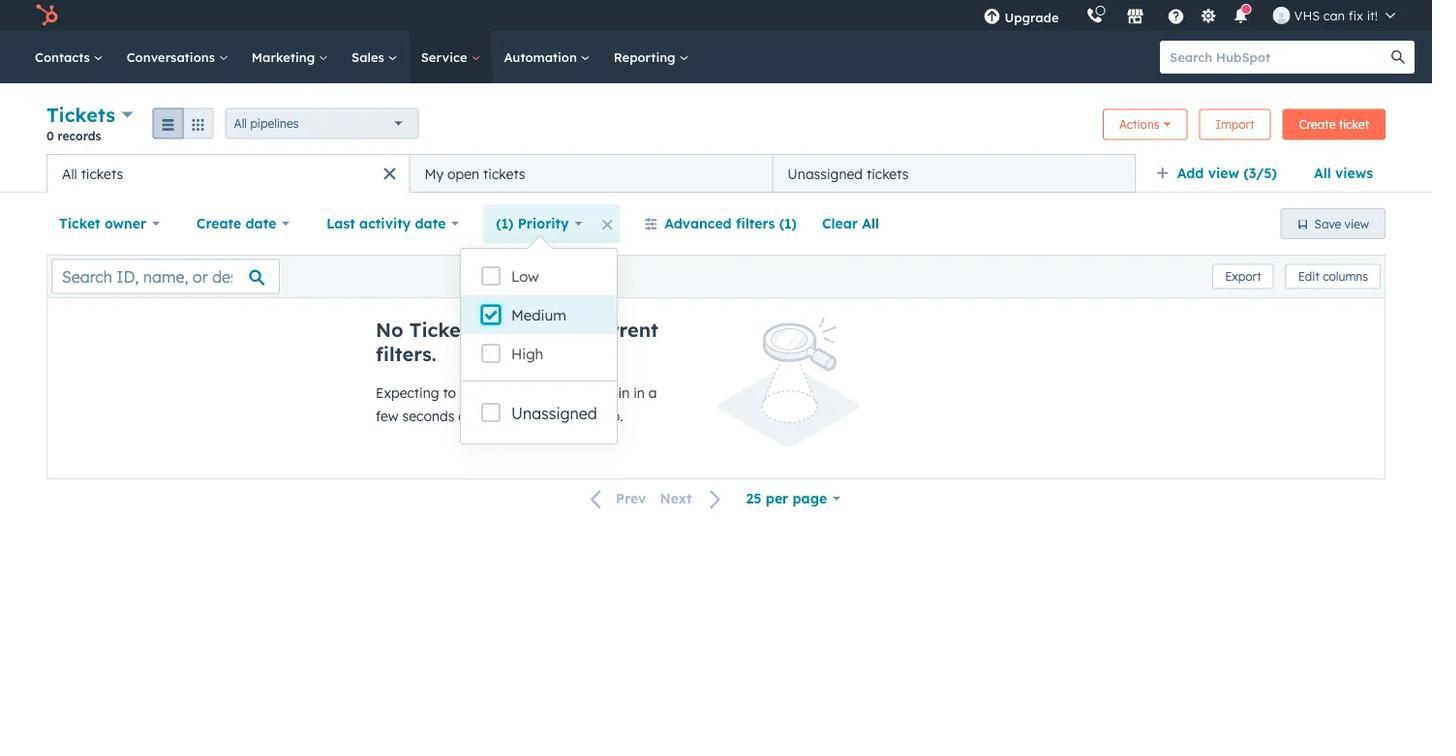 Task type: describe. For each thing, give the bounding box(es) containing it.
my
[[425, 165, 444, 182]]

prev
[[616, 490, 647, 507]]

save view
[[1315, 217, 1370, 231]]

edit columns button
[[1286, 264, 1381, 289]]

all tickets
[[62, 165, 123, 182]]

ticket owner button
[[46, 204, 172, 243]]

import
[[1216, 117, 1255, 132]]

add
[[1178, 165, 1205, 182]]

all for all pipelines
[[234, 116, 247, 131]]

open
[[448, 165, 480, 182]]

to
[[443, 385, 456, 402]]

edit
[[1299, 269, 1320, 284]]

service
[[421, 49, 471, 65]]

automation
[[504, 49, 581, 65]]

advanced filters (1)
[[665, 215, 797, 232]]

advanced filters (1) button
[[632, 204, 810, 243]]

all pipelines
[[234, 116, 299, 131]]

25
[[747, 490, 762, 507]]

catches
[[550, 408, 600, 425]]

ticket owner
[[59, 215, 146, 232]]

priority
[[518, 215, 569, 232]]

up.
[[604, 408, 623, 425]]

0
[[46, 128, 54, 143]]

expecting
[[376, 385, 439, 402]]

settings link
[[1197, 5, 1221, 26]]

contacts
[[35, 49, 94, 65]]

create date button
[[184, 204, 302, 243]]

notifications button
[[1225, 0, 1258, 31]]

tickets for all tickets
[[81, 165, 123, 182]]

new
[[486, 385, 511, 402]]

reporting link
[[602, 31, 701, 83]]

it!
[[1368, 7, 1379, 23]]

menu containing vhs can fix it!
[[970, 0, 1410, 31]]

my open tickets
[[425, 165, 526, 182]]

ticket
[[59, 215, 100, 232]]

marketing
[[252, 49, 319, 65]]

actions button
[[1103, 109, 1188, 140]]

vhs
[[1295, 7, 1320, 23]]

the inside expecting to see new tickets? try again in a few seconds as the system catches up.
[[477, 408, 498, 425]]

owner
[[105, 215, 146, 232]]

help image
[[1168, 9, 1185, 26]]

reporting
[[614, 49, 680, 65]]

seconds
[[402, 408, 455, 425]]

match
[[484, 318, 546, 342]]

add view (3/5)
[[1178, 165, 1278, 182]]

calling icon image
[[1087, 8, 1104, 25]]

current
[[588, 318, 659, 342]]

clear all button
[[810, 204, 892, 243]]

clear all
[[822, 215, 880, 232]]

contacts link
[[23, 31, 115, 83]]

settings image
[[1200, 8, 1218, 26]]

create ticket
[[1300, 117, 1370, 132]]

search image
[[1392, 50, 1406, 64]]

last
[[327, 215, 355, 232]]

create ticket button
[[1283, 109, 1386, 140]]

all tickets button
[[46, 154, 410, 193]]

advanced
[[665, 215, 732, 232]]

actions
[[1120, 117, 1160, 132]]

terry turtle image
[[1273, 7, 1291, 24]]

fix
[[1349, 7, 1364, 23]]

upgrade
[[1005, 9, 1059, 25]]

Search ID, name, or description search field
[[51, 259, 280, 294]]

next button
[[653, 486, 734, 512]]

calling icon button
[[1079, 3, 1112, 28]]

save
[[1315, 217, 1342, 231]]

next
[[660, 490, 692, 507]]

ticket
[[1340, 117, 1370, 132]]

export
[[1226, 269, 1262, 284]]

help button
[[1160, 0, 1193, 31]]

expecting to see new tickets? try again in a few seconds as the system catches up.
[[376, 385, 657, 425]]

(1) inside (1) priority "dropdown button"
[[496, 215, 514, 232]]

pagination navigation
[[579, 486, 734, 512]]

pipelines
[[250, 116, 299, 131]]

add view (3/5) button
[[1144, 154, 1302, 193]]

automation link
[[493, 31, 602, 83]]

few
[[376, 408, 399, 425]]

unassigned for unassigned tickets
[[788, 165, 863, 182]]

create for create ticket
[[1300, 117, 1336, 132]]

create for create date
[[196, 215, 241, 232]]



Task type: vqa. For each thing, say whether or not it's contained in the screenshot.
Select an object:
no



Task type: locate. For each thing, give the bounding box(es) containing it.
all views link
[[1302, 154, 1386, 193]]

marketplaces image
[[1127, 9, 1145, 26]]

upgrade image
[[984, 9, 1001, 26]]

list box
[[461, 249, 617, 381]]

edit columns
[[1299, 269, 1369, 284]]

unassigned tickets button
[[773, 154, 1136, 193]]

1 vertical spatial create
[[196, 215, 241, 232]]

group
[[153, 108, 214, 139]]

notifications image
[[1233, 9, 1250, 26]]

view for save
[[1345, 217, 1370, 231]]

tickets banner
[[46, 101, 1386, 154]]

the inside the no tickets match the current filters.
[[551, 318, 582, 342]]

tickets down records
[[81, 165, 123, 182]]

view right add
[[1209, 165, 1240, 182]]

my open tickets button
[[410, 154, 773, 193]]

hubspot image
[[35, 4, 58, 27]]

no tickets match the current filters.
[[376, 318, 659, 366]]

low
[[511, 267, 539, 286]]

view right save
[[1345, 217, 1370, 231]]

create
[[1300, 117, 1336, 132], [196, 215, 241, 232]]

25 per page
[[747, 490, 828, 507]]

2 (1) from the left
[[780, 215, 797, 232]]

0 horizontal spatial tickets
[[81, 165, 123, 182]]

views
[[1336, 165, 1374, 182]]

service link
[[409, 31, 493, 83]]

unassigned up the clear
[[788, 165, 863, 182]]

the right as
[[477, 408, 498, 425]]

menu item
[[1073, 0, 1077, 31]]

the
[[551, 318, 582, 342], [477, 408, 498, 425]]

create inside create ticket button
[[1300, 117, 1336, 132]]

search button
[[1382, 41, 1415, 74]]

all inside button
[[62, 165, 77, 182]]

0 vertical spatial unassigned
[[788, 165, 863, 182]]

2 date from the left
[[415, 215, 446, 232]]

records
[[58, 128, 101, 143]]

date down all tickets button at the left of page
[[246, 215, 276, 232]]

tickets button
[[46, 101, 133, 129]]

again
[[593, 385, 630, 402]]

per
[[766, 490, 789, 507]]

a
[[649, 385, 657, 402]]

view inside save view button
[[1345, 217, 1370, 231]]

tickets inside the no tickets match the current filters.
[[410, 318, 478, 342]]

all down 0 records
[[62, 165, 77, 182]]

0 horizontal spatial the
[[477, 408, 498, 425]]

try
[[570, 385, 589, 402]]

sales
[[352, 49, 388, 65]]

unassigned for unassigned
[[511, 404, 597, 423]]

last activity date
[[327, 215, 446, 232]]

view for add
[[1209, 165, 1240, 182]]

tickets up clear all at the top right of page
[[867, 165, 909, 182]]

system
[[501, 408, 547, 425]]

create inside create date popup button
[[196, 215, 241, 232]]

2 tickets from the left
[[484, 165, 526, 182]]

last activity date button
[[314, 204, 472, 243]]

sales link
[[340, 31, 409, 83]]

0 horizontal spatial (1)
[[496, 215, 514, 232]]

unassigned tickets
[[788, 165, 909, 182]]

tickets up records
[[46, 103, 115, 127]]

25 per page button
[[734, 480, 853, 518]]

clear
[[822, 215, 858, 232]]

0 horizontal spatial unassigned
[[511, 404, 597, 423]]

0 horizontal spatial date
[[246, 215, 276, 232]]

activity
[[360, 215, 411, 232]]

all left pipelines
[[234, 116, 247, 131]]

1 horizontal spatial tickets
[[484, 165, 526, 182]]

see
[[460, 385, 482, 402]]

1 tickets from the left
[[81, 165, 123, 182]]

conversations link
[[115, 31, 240, 83]]

prev button
[[579, 486, 653, 512]]

save view button
[[1281, 208, 1386, 239]]

tickets inside my open tickets button
[[484, 165, 526, 182]]

0 records
[[46, 128, 101, 143]]

2 horizontal spatial tickets
[[867, 165, 909, 182]]

create date
[[196, 215, 276, 232]]

0 horizontal spatial tickets
[[46, 103, 115, 127]]

1 horizontal spatial create
[[1300, 117, 1336, 132]]

1 horizontal spatial the
[[551, 318, 582, 342]]

(1) inside "advanced filters (1)" button
[[780, 215, 797, 232]]

as
[[458, 408, 473, 425]]

0 vertical spatial tickets
[[46, 103, 115, 127]]

0 vertical spatial view
[[1209, 165, 1240, 182]]

create left ticket
[[1300, 117, 1336, 132]]

tickets inside unassigned tickets button
[[867, 165, 909, 182]]

columns
[[1323, 269, 1369, 284]]

conversations
[[127, 49, 219, 65]]

export button
[[1213, 264, 1275, 289]]

all for all views
[[1315, 165, 1332, 182]]

tickets right open
[[484, 165, 526, 182]]

view
[[1209, 165, 1240, 182], [1345, 217, 1370, 231]]

vhs can fix it! button
[[1262, 0, 1408, 31]]

1 (1) from the left
[[496, 215, 514, 232]]

menu
[[970, 0, 1410, 31]]

medium
[[511, 306, 567, 325]]

all inside button
[[862, 215, 880, 232]]

can
[[1324, 7, 1346, 23]]

unassigned inside button
[[788, 165, 863, 182]]

1 horizontal spatial date
[[415, 215, 446, 232]]

3 tickets from the left
[[867, 165, 909, 182]]

filters
[[736, 215, 775, 232]]

tickets inside popup button
[[46, 103, 115, 127]]

in
[[634, 385, 645, 402]]

1 date from the left
[[246, 215, 276, 232]]

date right the activity
[[415, 215, 446, 232]]

tickets right no
[[410, 318, 478, 342]]

high
[[511, 345, 544, 363]]

(1) priority button
[[484, 204, 595, 243]]

1 horizontal spatial unassigned
[[788, 165, 863, 182]]

all left views
[[1315, 165, 1332, 182]]

Search HubSpot search field
[[1161, 41, 1398, 74]]

all inside popup button
[[234, 116, 247, 131]]

0 vertical spatial the
[[551, 318, 582, 342]]

date inside create date popup button
[[246, 215, 276, 232]]

page
[[793, 490, 828, 507]]

(1) left priority
[[496, 215, 514, 232]]

0 horizontal spatial create
[[196, 215, 241, 232]]

no
[[376, 318, 404, 342]]

1 vertical spatial view
[[1345, 217, 1370, 231]]

all right the clear
[[862, 215, 880, 232]]

list box containing low
[[461, 249, 617, 381]]

0 horizontal spatial view
[[1209, 165, 1240, 182]]

view inside add view (3/5) popup button
[[1209, 165, 1240, 182]]

create down all tickets button at the left of page
[[196, 215, 241, 232]]

1 vertical spatial unassigned
[[511, 404, 597, 423]]

(1)
[[496, 215, 514, 232], [780, 215, 797, 232]]

tickets for unassigned tickets
[[867, 165, 909, 182]]

date inside "last activity date" popup button
[[415, 215, 446, 232]]

all for all tickets
[[62, 165, 77, 182]]

1 vertical spatial tickets
[[410, 318, 478, 342]]

import button
[[1200, 109, 1272, 140]]

(3/5)
[[1244, 165, 1278, 182]]

1 horizontal spatial (1)
[[780, 215, 797, 232]]

unassigned down the tickets?
[[511, 404, 597, 423]]

1 horizontal spatial tickets
[[410, 318, 478, 342]]

marketing link
[[240, 31, 340, 83]]

hubspot link
[[23, 4, 73, 27]]

all pipelines button
[[225, 108, 419, 139]]

tickets inside all tickets button
[[81, 165, 123, 182]]

1 horizontal spatial view
[[1345, 217, 1370, 231]]

(1) right filters
[[780, 215, 797, 232]]

group inside tickets banner
[[153, 108, 214, 139]]

the right match
[[551, 318, 582, 342]]

tickets
[[81, 165, 123, 182], [484, 165, 526, 182], [867, 165, 909, 182]]

1 vertical spatial the
[[477, 408, 498, 425]]

vhs can fix it!
[[1295, 7, 1379, 23]]

unassigned
[[788, 165, 863, 182], [511, 404, 597, 423]]

0 vertical spatial create
[[1300, 117, 1336, 132]]



